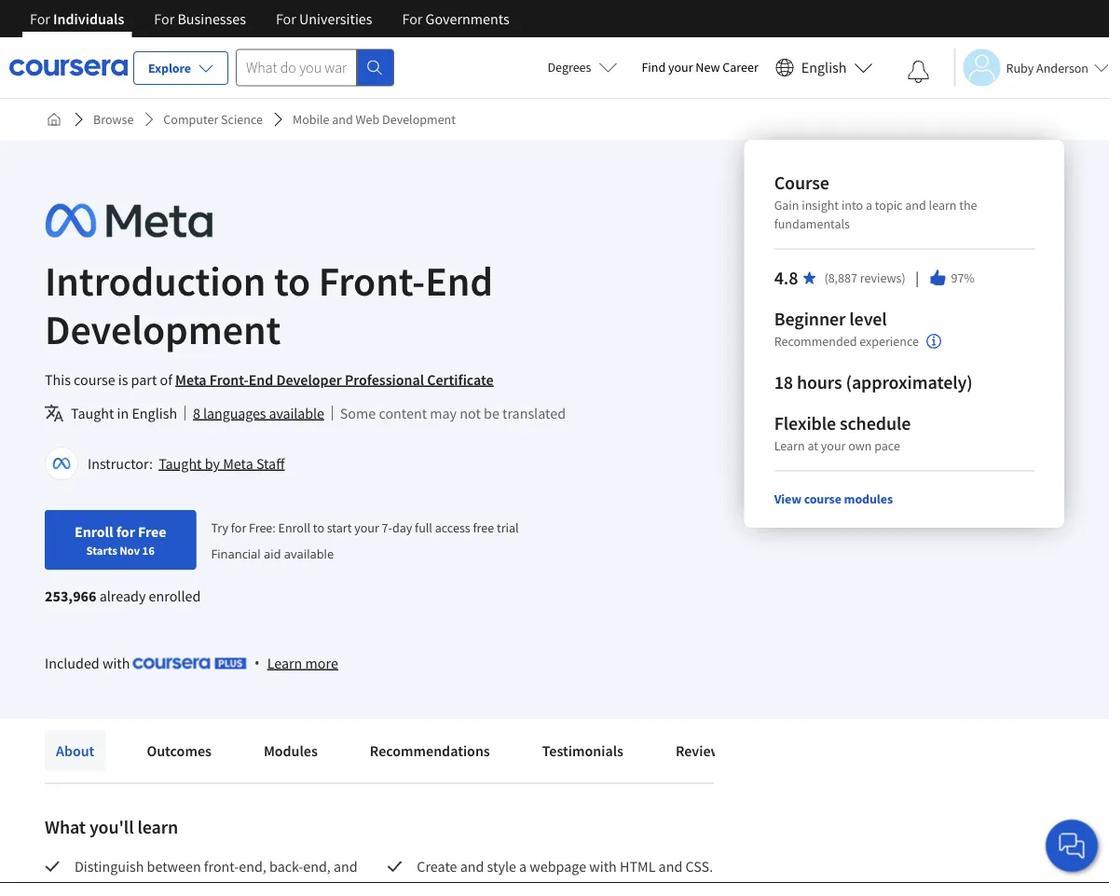 Task type: describe. For each thing, give the bounding box(es) containing it.
enroll for free starts nov 16
[[75, 522, 166, 558]]

to inside try for free: enroll to start your 7-day full access free trial financial aid available
[[313, 519, 325, 536]]

view course modules link
[[775, 491, 894, 507]]

taught by meta staff link
[[159, 454, 285, 473]]

•
[[254, 653, 260, 673]]

developers.
[[135, 880, 207, 883]]

be
[[484, 404, 500, 423]]

some
[[340, 404, 376, 423]]

1 vertical spatial learn
[[137, 816, 178, 839]]

try
[[211, 519, 229, 536]]

1 horizontal spatial your
[[669, 59, 694, 76]]

modules link
[[253, 730, 329, 771]]

a inside course gain insight into a topic and learn the fundamentals
[[866, 197, 873, 214]]

1 vertical spatial end
[[249, 370, 274, 389]]

97%
[[952, 270, 976, 286]]

coursera image
[[9, 52, 128, 82]]

full
[[415, 519, 433, 536]]

instructor:
[[88, 454, 153, 473]]

development inside introduction to front-end development
[[45, 303, 281, 355]]

included with
[[45, 654, 133, 673]]

course
[[775, 171, 830, 194]]

modules
[[264, 742, 318, 760]]

and inside distinguish between front-end, back-end, and full-stack developers.
[[334, 857, 358, 876]]

recommendations
[[370, 742, 490, 760]]

what
[[45, 816, 86, 839]]

4.8
[[775, 266, 799, 290]]

information about difficulty level pre-requisites. image
[[927, 334, 942, 349]]

certificate
[[427, 370, 494, 389]]

for businesses
[[154, 9, 246, 28]]

new
[[696, 59, 721, 76]]

(8,887
[[825, 270, 858, 286]]

css.
[[686, 857, 714, 876]]

distinguish between front-end, back-end, and full-stack developers.
[[75, 857, 361, 883]]

flexible schedule learn at your own pace
[[775, 412, 912, 454]]

available inside 8 languages available button
[[269, 404, 324, 423]]

What do you want to learn? text field
[[236, 49, 357, 86]]

nov
[[120, 543, 140, 558]]

mobile
[[293, 111, 330, 128]]

what you'll learn
[[45, 816, 178, 839]]

free:
[[249, 519, 276, 536]]

in
[[117, 404, 129, 423]]

hours
[[797, 371, 843, 394]]

computer
[[164, 111, 219, 128]]

for for individuals
[[30, 9, 50, 28]]

at
[[808, 437, 819, 454]]

for for universities
[[276, 9, 296, 28]]

home image
[[47, 112, 62, 127]]

trial
[[497, 519, 519, 536]]

pace
[[875, 437, 901, 454]]

recommendations link
[[359, 730, 502, 771]]

course gain insight into a topic and learn the fundamentals
[[775, 171, 978, 232]]

for governments
[[402, 9, 510, 28]]

webpage
[[530, 857, 587, 876]]

1 horizontal spatial with
[[590, 857, 617, 876]]

already
[[100, 587, 146, 605]]

starts
[[86, 543, 117, 558]]

outcomes
[[147, 742, 212, 760]]

1 end, from the left
[[239, 857, 267, 876]]

free
[[138, 522, 166, 541]]

english inside button
[[802, 58, 847, 77]]

7-
[[382, 519, 393, 536]]

modules
[[845, 491, 894, 507]]

for for governments
[[402, 9, 423, 28]]

coursera plus image
[[133, 658, 247, 669]]

computer science
[[164, 111, 263, 128]]

view course modules
[[775, 491, 894, 507]]

you'll
[[89, 816, 134, 839]]

0 horizontal spatial english
[[132, 404, 177, 423]]

included
[[45, 654, 100, 673]]

learn inside course gain insight into a topic and learn the fundamentals
[[930, 197, 957, 214]]

1 vertical spatial front-
[[210, 370, 249, 389]]

into
[[842, 197, 864, 214]]

front- inside introduction to front-end development
[[319, 255, 426, 306]]

available inside try for free: enroll to start your 7-day full access free trial financial aid available
[[284, 545, 334, 562]]

(8,887 reviews) |
[[825, 268, 922, 288]]

8
[[193, 404, 201, 423]]

0 horizontal spatial taught
[[71, 404, 114, 423]]

your inside try for free: enroll to start your 7-day full access free trial financial aid available
[[355, 519, 379, 536]]

for for try
[[231, 519, 246, 536]]

languages
[[203, 404, 266, 423]]

course for this
[[74, 370, 115, 389]]

of
[[160, 370, 172, 389]]

testimonials
[[543, 742, 624, 760]]

to inside introduction to front-end development
[[274, 255, 311, 306]]

8 languages available button
[[193, 402, 324, 424]]

8 languages available
[[193, 404, 324, 423]]

mobile and web development
[[293, 111, 456, 128]]

view
[[775, 491, 802, 507]]

beginner level
[[775, 307, 888, 331]]

enroll inside enroll for free starts nov 16
[[75, 522, 113, 541]]

and left style
[[461, 857, 484, 876]]

for universities
[[276, 9, 373, 28]]

insight
[[802, 197, 840, 214]]

16
[[142, 543, 155, 558]]

between
[[147, 857, 201, 876]]

instructor: taught by meta staff
[[88, 454, 285, 473]]

find your new career
[[642, 59, 759, 76]]

aid
[[264, 545, 281, 562]]



Task type: vqa. For each thing, say whether or not it's contained in the screenshot.
18 hours (approximately)
yes



Task type: locate. For each thing, give the bounding box(es) containing it.
development
[[382, 111, 456, 128], [45, 303, 281, 355]]

0 horizontal spatial with
[[103, 654, 130, 673]]

0 horizontal spatial learn
[[267, 654, 303, 673]]

with right included
[[103, 654, 130, 673]]

and right topic on the right of page
[[906, 197, 927, 214]]

0 vertical spatial development
[[382, 111, 456, 128]]

for up nov
[[116, 522, 135, 541]]

by
[[205, 454, 220, 473]]

0 horizontal spatial a
[[520, 857, 527, 876]]

for for businesses
[[154, 9, 175, 28]]

developer
[[276, 370, 342, 389]]

explore button
[[133, 51, 229, 85]]

learn up between
[[137, 816, 178, 839]]

content
[[379, 404, 427, 423]]

and left css.
[[659, 857, 683, 876]]

and
[[332, 111, 353, 128], [906, 197, 927, 214], [334, 857, 358, 876], [461, 857, 484, 876], [659, 857, 683, 876]]

english button
[[768, 37, 881, 98]]

1 for from the left
[[30, 9, 50, 28]]

0 horizontal spatial to
[[274, 255, 311, 306]]

web
[[356, 111, 380, 128]]

1 vertical spatial a
[[520, 857, 527, 876]]

explore
[[148, 60, 191, 76]]

1 horizontal spatial for
[[231, 519, 246, 536]]

0 vertical spatial meta
[[175, 370, 207, 389]]

development right web
[[382, 111, 456, 128]]

enroll right free:
[[278, 519, 311, 536]]

0 vertical spatial front-
[[319, 255, 426, 306]]

development up of
[[45, 303, 281, 355]]

0 vertical spatial taught
[[71, 404, 114, 423]]

2 end, from the left
[[303, 857, 331, 876]]

0 vertical spatial a
[[866, 197, 873, 214]]

1 horizontal spatial end
[[426, 255, 493, 306]]

1 vertical spatial english
[[132, 404, 177, 423]]

0 vertical spatial with
[[103, 654, 130, 673]]

0 horizontal spatial your
[[355, 519, 379, 536]]

meta image
[[45, 200, 213, 242]]

a right into
[[866, 197, 873, 214]]

testimonials link
[[531, 730, 635, 771]]

1 vertical spatial your
[[822, 437, 846, 454]]

3 for from the left
[[276, 9, 296, 28]]

enroll inside try for free: enroll to start your 7-day full access free trial financial aid available
[[278, 519, 311, 536]]

0 vertical spatial available
[[269, 404, 324, 423]]

available
[[269, 404, 324, 423], [284, 545, 334, 562]]

this course is part of meta front-end developer professional certificate
[[45, 370, 494, 389]]

2 for from the left
[[154, 9, 175, 28]]

access
[[435, 519, 471, 536]]

show notifications image
[[908, 61, 930, 83]]

1 vertical spatial meta
[[223, 454, 253, 473]]

taught left by
[[159, 454, 202, 473]]

browse
[[93, 111, 134, 128]]

1 vertical spatial with
[[590, 857, 617, 876]]

learn
[[930, 197, 957, 214], [137, 816, 178, 839]]

ruby
[[1007, 59, 1035, 76]]

recommended
[[775, 333, 858, 350]]

stack
[[99, 880, 132, 883]]

topic
[[876, 197, 903, 214]]

learn right •
[[267, 654, 303, 673]]

course right view
[[805, 491, 842, 507]]

1 vertical spatial learn
[[267, 654, 303, 673]]

2 vertical spatial your
[[355, 519, 379, 536]]

0 horizontal spatial course
[[74, 370, 115, 389]]

anderson
[[1037, 59, 1089, 76]]

reviews
[[676, 742, 729, 760]]

is
[[118, 370, 128, 389]]

for left universities
[[276, 9, 296, 28]]

a
[[866, 197, 873, 214], [520, 857, 527, 876]]

some content may not be translated
[[340, 404, 566, 423]]

browse link
[[86, 103, 141, 136]]

0 horizontal spatial development
[[45, 303, 281, 355]]

end,
[[239, 857, 267, 876], [303, 857, 331, 876]]

may
[[430, 404, 457, 423]]

(approximately)
[[846, 371, 974, 394]]

1 vertical spatial to
[[313, 519, 325, 536]]

chat with us image
[[1058, 831, 1088, 861]]

0 vertical spatial course
[[74, 370, 115, 389]]

taught by meta staff image
[[48, 450, 76, 478]]

schedule
[[840, 412, 912, 435]]

1 horizontal spatial course
[[805, 491, 842, 507]]

taught
[[71, 404, 114, 423], [159, 454, 202, 473]]

0 horizontal spatial meta
[[175, 370, 207, 389]]

0 vertical spatial learn
[[930, 197, 957, 214]]

a right style
[[520, 857, 527, 876]]

english
[[802, 58, 847, 77], [132, 404, 177, 423]]

and inside course gain insight into a topic and learn the fundamentals
[[906, 197, 927, 214]]

meta right of
[[175, 370, 207, 389]]

recommended experience
[[775, 333, 920, 350]]

learn left at
[[775, 437, 806, 454]]

1 vertical spatial available
[[284, 545, 334, 562]]

financial
[[211, 545, 261, 562]]

for left businesses
[[154, 9, 175, 28]]

and inside mobile and web development link
[[332, 111, 353, 128]]

taught in english
[[71, 404, 177, 423]]

degrees button
[[533, 47, 633, 88]]

find your new career link
[[633, 56, 768, 79]]

0 horizontal spatial for
[[116, 522, 135, 541]]

learn inside flexible schedule learn at your own pace
[[775, 437, 806, 454]]

1 horizontal spatial end,
[[303, 857, 331, 876]]

ruby anderson
[[1007, 59, 1089, 76]]

0 horizontal spatial end
[[249, 370, 274, 389]]

18
[[775, 371, 794, 394]]

enrolled
[[149, 587, 201, 605]]

0 horizontal spatial front-
[[210, 370, 249, 389]]

0 vertical spatial english
[[802, 58, 847, 77]]

meta
[[175, 370, 207, 389], [223, 454, 253, 473]]

your right at
[[822, 437, 846, 454]]

1 vertical spatial development
[[45, 303, 281, 355]]

0 horizontal spatial learn
[[137, 816, 178, 839]]

computer science link
[[156, 103, 270, 136]]

1 horizontal spatial front-
[[319, 255, 426, 306]]

for right "try"
[[231, 519, 246, 536]]

enroll
[[278, 519, 311, 536], [75, 522, 113, 541]]

back-
[[270, 857, 303, 876]]

for
[[231, 519, 246, 536], [116, 522, 135, 541]]

taught left "in"
[[71, 404, 114, 423]]

available right aid
[[284, 545, 334, 562]]

your right find
[[669, 59, 694, 76]]

gain
[[775, 197, 800, 214]]

banner navigation
[[15, 0, 525, 37]]

for inside try for free: enroll to start your 7-day full access free trial financial aid available
[[231, 519, 246, 536]]

english right 'career'
[[802, 58, 847, 77]]

1 horizontal spatial to
[[313, 519, 325, 536]]

for left individuals
[[30, 9, 50, 28]]

0 vertical spatial your
[[669, 59, 694, 76]]

1 horizontal spatial english
[[802, 58, 847, 77]]

0 horizontal spatial enroll
[[75, 522, 113, 541]]

1 horizontal spatial taught
[[159, 454, 202, 473]]

1 vertical spatial course
[[805, 491, 842, 507]]

english right "in"
[[132, 404, 177, 423]]

part
[[131, 370, 157, 389]]

1 horizontal spatial meta
[[223, 454, 253, 473]]

your inside flexible schedule learn at your own pace
[[822, 437, 846, 454]]

create and style a webpage with html and css.
[[417, 857, 714, 876]]

fundamentals
[[775, 215, 851, 232]]

more
[[306, 654, 338, 673]]

about
[[56, 742, 95, 760]]

for inside enroll for free starts nov 16
[[116, 522, 135, 541]]

for
[[30, 9, 50, 28], [154, 9, 175, 28], [276, 9, 296, 28], [402, 9, 423, 28]]

2 horizontal spatial your
[[822, 437, 846, 454]]

create
[[417, 857, 458, 876]]

career
[[723, 59, 759, 76]]

0 vertical spatial learn
[[775, 437, 806, 454]]

front-
[[204, 857, 239, 876]]

try for free: enroll to start your 7-day full access free trial financial aid available
[[211, 519, 519, 562]]

|
[[914, 268, 922, 288]]

1 horizontal spatial learn
[[930, 197, 957, 214]]

your left 7- at the left bottom
[[355, 519, 379, 536]]

available down developer
[[269, 404, 324, 423]]

start
[[327, 519, 352, 536]]

universities
[[299, 9, 373, 28]]

course left is
[[74, 370, 115, 389]]

4 for from the left
[[402, 9, 423, 28]]

governments
[[426, 9, 510, 28]]

with
[[103, 654, 130, 673], [590, 857, 617, 876]]

and left web
[[332, 111, 353, 128]]

• learn more
[[254, 653, 338, 673]]

0 vertical spatial end
[[426, 255, 493, 306]]

style
[[487, 857, 517, 876]]

0 horizontal spatial end,
[[239, 857, 267, 876]]

learn left the
[[930, 197, 957, 214]]

1 horizontal spatial learn
[[775, 437, 806, 454]]

1 horizontal spatial development
[[382, 111, 456, 128]]

meta right by
[[223, 454, 253, 473]]

18 hours (approximately)
[[775, 371, 974, 394]]

for for enroll
[[116, 522, 135, 541]]

your
[[669, 59, 694, 76], [822, 437, 846, 454], [355, 519, 379, 536]]

learn more link
[[267, 652, 338, 674]]

end inside introduction to front-end development
[[426, 255, 493, 306]]

253,966 already enrolled
[[45, 587, 201, 605]]

outcomes link
[[136, 730, 223, 771]]

1 horizontal spatial enroll
[[278, 519, 311, 536]]

staff
[[256, 454, 285, 473]]

mobile and web development link
[[285, 103, 464, 136]]

1 vertical spatial taught
[[159, 454, 202, 473]]

learn inside • learn more
[[267, 654, 303, 673]]

for left governments
[[402, 9, 423, 28]]

1 horizontal spatial a
[[866, 197, 873, 214]]

None search field
[[236, 49, 395, 86]]

and right back-
[[334, 857, 358, 876]]

science
[[221, 111, 263, 128]]

with left 'html'
[[590, 857, 617, 876]]

enroll up starts
[[75, 522, 113, 541]]

not
[[460, 404, 481, 423]]

html
[[620, 857, 656, 876]]

0 vertical spatial to
[[274, 255, 311, 306]]

translated
[[503, 404, 566, 423]]

course for view
[[805, 491, 842, 507]]



